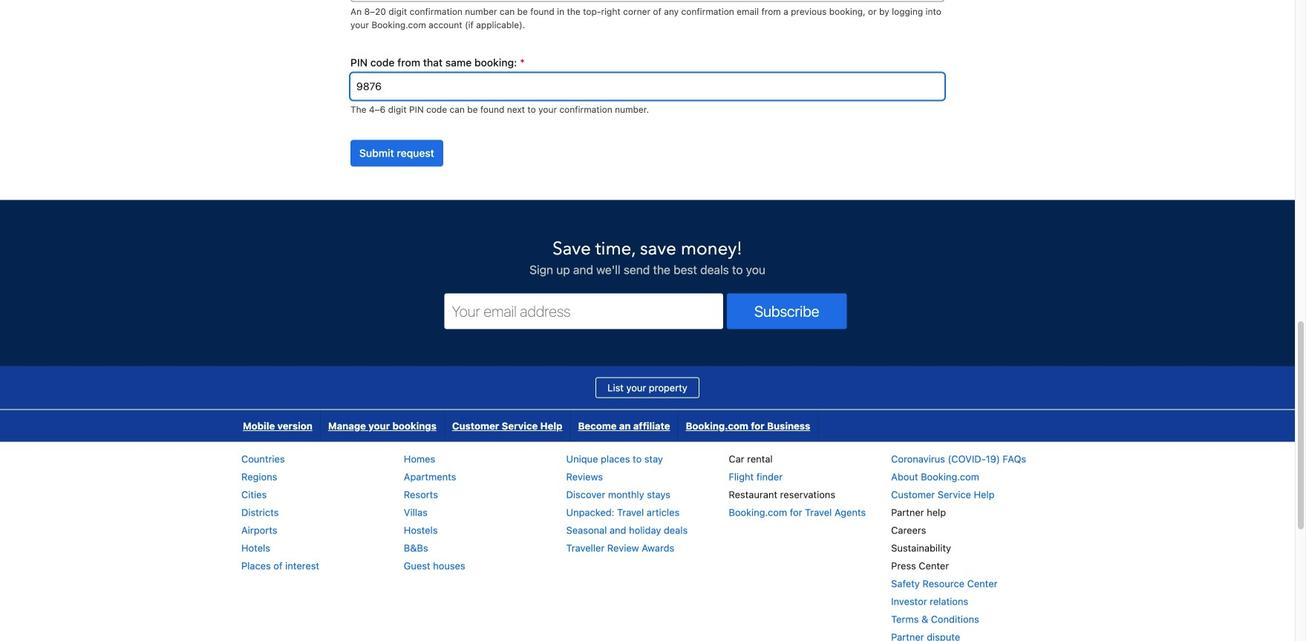 Task type: describe. For each thing, give the bounding box(es) containing it.
1 alert from the top
[[351, 5, 945, 31]]

Your email address email field
[[445, 294, 724, 329]]



Task type: vqa. For each thing, say whether or not it's contained in the screenshot.
27 november 2024 checkbox
no



Task type: locate. For each thing, give the bounding box(es) containing it.
1 vertical spatial alert
[[351, 103, 945, 116]]

navigation
[[235, 410, 819, 442]]

0 vertical spatial alert
[[351, 5, 945, 31]]

2 alert from the top
[[351, 103, 945, 116]]

None field
[[351, 73, 945, 100]]

footer
[[0, 199, 1296, 642]]

alert
[[351, 5, 945, 31], [351, 103, 945, 116]]



